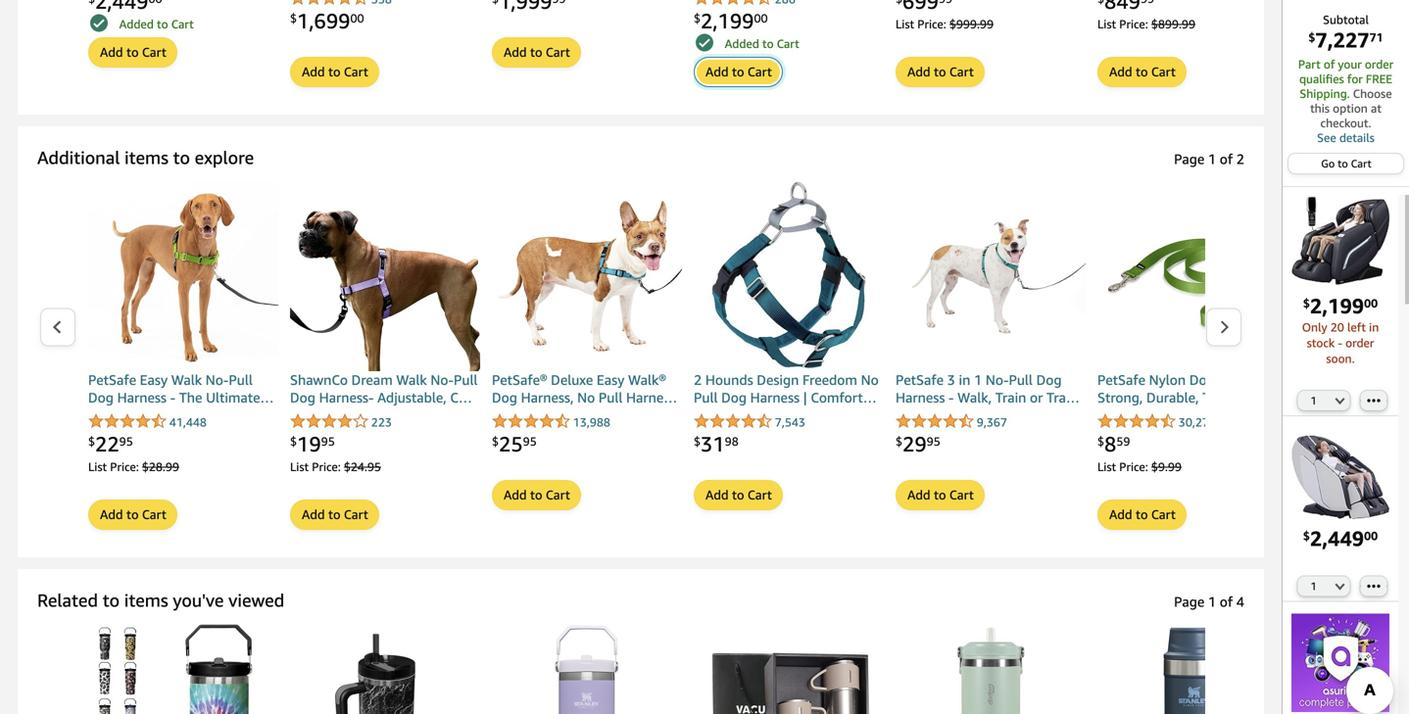 Task type: vqa. For each thing, say whether or not it's contained in the screenshot.


Task type: locate. For each thing, give the bounding box(es) containing it.
see
[[1317, 131, 1337, 145]]

- inside petsafe 3 in 1 no-pull dog harness - walk, train or tra…
[[949, 390, 954, 406]]

price: for 22
[[110, 460, 139, 474]]

0 horizontal spatial no-
[[206, 372, 229, 388]]

$ inside $ 8 59
[[1098, 435, 1105, 448]]

2 horizontal spatial harness
[[896, 390, 945, 406]]

0 horizontal spatial in
[[959, 372, 971, 388]]

added
[[119, 17, 154, 31], [725, 37, 759, 50]]

95 up list price: $28.99
[[119, 435, 133, 448]]

no inside petsafe® deluxe easy walk® dog harness, no pull harne…
[[577, 390, 595, 406]]

items
[[125, 147, 168, 168], [124, 590, 168, 611]]

dog inside petsafe easy walk no-pull dog harness - the ultimate…
[[88, 390, 114, 406]]

dog
[[1037, 372, 1062, 388], [1190, 372, 1215, 388], [88, 390, 114, 406], [290, 390, 316, 406], [492, 390, 517, 406], [721, 390, 747, 406]]

dog up 22
[[88, 390, 114, 406]]

3 no- from the left
[[986, 372, 1009, 388]]

design
[[757, 372, 799, 388]]

0 vertical spatial added to cart
[[119, 17, 194, 31]]

95 inside $ 22 95
[[119, 435, 133, 448]]

petsafe up 41,448 link
[[88, 372, 136, 388]]

2 vertical spatial list
[[76, 624, 1409, 715]]

1 vertical spatial added to cart
[[725, 37, 800, 50]]

pull up the 13,988
[[599, 390, 623, 406]]

add to cart
[[100, 44, 166, 60], [504, 44, 570, 60], [302, 64, 368, 79], [706, 64, 772, 79], [908, 64, 974, 79], [1110, 64, 1176, 79], [504, 488, 570, 503], [706, 488, 772, 503], [908, 488, 974, 503], [100, 507, 166, 522], [302, 507, 368, 522], [1110, 507, 1176, 522]]

- inside petsafe nylon dog leash - strong, durable, traditional…
[[1258, 372, 1263, 388]]

petsafe easy walk no-pull dog harness - the ultimate harness to help stop pulling - take control & teach better leash manners image
[[88, 181, 278, 371]]

2 no- from the left
[[431, 372, 454, 388]]

0 horizontal spatial harness
[[117, 390, 167, 406]]

0 vertical spatial $ 2,199 00
[[694, 8, 768, 33]]

added to cart
[[119, 17, 194, 31], [725, 37, 800, 50]]

cart
[[171, 17, 194, 31], [777, 37, 800, 50], [142, 44, 166, 60], [546, 44, 570, 60], [344, 64, 368, 79], [748, 64, 772, 79], [950, 64, 974, 79], [1152, 64, 1176, 79], [1351, 157, 1372, 170], [546, 488, 570, 503], [748, 488, 772, 503], [950, 488, 974, 503], [142, 507, 166, 522], [344, 507, 368, 522], [1152, 507, 1176, 522]]

walk inside shawnco dream walk no-pull dog harness- adjustable, c…
[[396, 372, 427, 388]]

pull inside the 2 hounds design freedom no pull dog harness | comfort…
[[694, 390, 718, 406]]

- right leash
[[1258, 372, 1263, 388]]

$ inside subtotal $ 7,227 71
[[1309, 30, 1316, 44]]

00 inside $ 1,699 00
[[350, 11, 364, 25]]

95 inside the $ 19 95
[[321, 435, 335, 448]]

2 horizontal spatial no-
[[986, 372, 1009, 388]]

1 vertical spatial list
[[76, 181, 1288, 538]]

dog down shawnco
[[290, 390, 316, 406]]

1 vertical spatial no
[[577, 390, 595, 406]]

petsafe® deluxe easy walk® dog harness, no pull harne…
[[492, 372, 678, 406]]

95 for 19
[[321, 435, 335, 448]]

$ inside the $ 19 95
[[290, 435, 297, 448]]

list price: $999.99
[[896, 17, 994, 31]]

order inside part of your order qualifies for free shipping.
[[1365, 57, 1394, 71]]

list left $899.99
[[1098, 17, 1117, 31]]

1 vertical spatial of
[[1220, 151, 1233, 167]]

95 for 22
[[119, 435, 133, 448]]

no
[[861, 372, 879, 388], [577, 390, 595, 406]]

no- up c…
[[431, 372, 454, 388]]

part of your order qualifies for free shipping.
[[1299, 57, 1394, 100]]

petsafe nylon dog leash - strong, durable, traditional… link
[[1098, 371, 1288, 410]]

2 harness from the left
[[750, 390, 800, 406]]

95 down 223 link
[[321, 435, 335, 448]]

list down 22
[[88, 460, 107, 474]]

price: down $ 22 95
[[110, 460, 139, 474]]

go
[[1322, 157, 1335, 170]]

you've
[[173, 590, 224, 611]]

petsafe for 8
[[1098, 372, 1146, 388]]

2 petsafe from the left
[[896, 372, 944, 388]]

page 1 of 4
[[1174, 594, 1245, 610]]

in right left
[[1369, 320, 1379, 334]]

harness inside the 2 hounds design freedom no pull dog harness | comfort…
[[750, 390, 800, 406]]

easy inside petsafe® deluxe easy walk® dog harness, no pull harne…
[[597, 372, 625, 388]]

harness inside petsafe 3 in 1 no-pull dog harness - walk, train or tra…
[[896, 390, 945, 406]]

95 inside $ 25 95
[[523, 435, 537, 448]]

viewed
[[229, 590, 285, 611]]

1 inside petsafe 3 in 1 no-pull dog harness - walk, train or tra…
[[974, 372, 982, 388]]

price: for 19
[[312, 460, 341, 474]]

walk for 19
[[396, 372, 427, 388]]

easy left walk®
[[597, 372, 625, 388]]

petsafe inside petsafe easy walk no-pull dog harness - the ultimate…
[[88, 372, 136, 388]]

alert image
[[90, 14, 108, 32], [696, 34, 714, 51]]

Add to Cart submit
[[89, 38, 176, 67], [493, 38, 580, 67], [291, 58, 378, 86], [695, 58, 782, 86], [897, 58, 984, 86], [1099, 58, 1186, 86], [493, 481, 580, 510], [695, 481, 782, 510], [897, 481, 984, 510], [89, 501, 176, 529], [291, 501, 378, 529], [1099, 501, 1186, 529]]

items left you've
[[124, 590, 168, 611]]

price: for 8
[[1120, 460, 1148, 474]]

nylon
[[1149, 372, 1186, 388]]

1 harness from the left
[[117, 390, 167, 406]]

asurion complete protect: one plan covers all eligible past and future purchases on amazon image
[[1292, 614, 1390, 712]]

3 95 from the left
[[523, 435, 537, 448]]

0 vertical spatial alert image
[[90, 14, 108, 32]]

add
[[100, 44, 123, 60], [504, 44, 527, 60], [302, 64, 325, 79], [706, 64, 729, 79], [908, 64, 931, 79], [1110, 64, 1133, 79], [504, 488, 527, 503], [706, 488, 729, 503], [908, 488, 931, 503], [100, 507, 123, 522], [302, 507, 325, 522], [1110, 507, 1133, 522]]

1 walk from the left
[[171, 372, 202, 388]]

list for 8
[[1098, 460, 1117, 474]]

1 horizontal spatial alert image
[[696, 34, 714, 51]]

2
[[1237, 151, 1245, 167], [694, 372, 702, 388]]

dog inside petsafe nylon dog leash - strong, durable, traditional…
[[1190, 372, 1215, 388]]

harness inside petsafe easy walk no-pull dog harness - the ultimate…
[[117, 390, 167, 406]]

harness up 41,448 link
[[117, 390, 167, 406]]

petsafe®
[[492, 372, 547, 388]]

2 left hounds
[[694, 372, 702, 388]]

2 walk from the left
[[396, 372, 427, 388]]

dog inside petsafe® deluxe easy walk® dog harness, no pull harne…
[[492, 390, 517, 406]]

0 vertical spatial items
[[125, 147, 168, 168]]

dog up or
[[1037, 372, 1062, 388]]

95 down 13,988 link
[[523, 435, 537, 448]]

dog down hounds
[[721, 390, 747, 406]]

no down deluxe at left bottom
[[577, 390, 595, 406]]

0 horizontal spatial 2
[[694, 372, 702, 388]]

cyberix 2024 4d massage chair, zero gravity full body airbag massage,heating function,thai stretching recliner with longer sl track,electric calfrest extension,ai voice control mt398 (white) image
[[1292, 428, 1390, 526]]

4 95 from the left
[[927, 435, 941, 448]]

2,449
[[1310, 526, 1364, 551]]

pull up 'train'
[[1009, 372, 1033, 388]]

0 vertical spatial added
[[119, 17, 154, 31]]

walk inside petsafe easy walk no-pull dog harness - the ultimate…
[[171, 372, 202, 388]]

easy up 41,448 link
[[140, 372, 168, 388]]

2 95 from the left
[[321, 435, 335, 448]]

no- inside petsafe 3 in 1 no-pull dog harness - walk, train or tra…
[[986, 372, 1009, 388]]

$ inside $ 25 95
[[492, 435, 499, 448]]

pull down hounds
[[694, 390, 718, 406]]

1 vertical spatial added
[[725, 37, 759, 50]]

2 left go
[[1237, 151, 1245, 167]]

$9.99
[[1152, 460, 1182, 474]]

list price: $28.99
[[88, 460, 179, 474]]

3 harness from the left
[[896, 390, 945, 406]]

1 95 from the left
[[119, 435, 133, 448]]

harness-
[[319, 390, 374, 406]]

harness down design
[[750, 390, 800, 406]]

petsafe inside petsafe nylon dog leash - strong, durable, traditional…
[[1098, 372, 1146, 388]]

added to cart for left the alert icon
[[119, 17, 194, 31]]

2,199 inside list
[[701, 8, 754, 33]]

1 horizontal spatial added
[[725, 37, 759, 50]]

comfort…
[[811, 390, 877, 406]]

- down 3
[[949, 390, 954, 406]]

pull inside petsafe 3 in 1 no-pull dog harness - walk, train or tra…
[[1009, 372, 1033, 388]]

$ inside $ 29 95
[[896, 435, 903, 448]]

$ inside $ 31 98
[[694, 435, 701, 448]]

petsafe up strong,
[[1098, 372, 1146, 388]]

2 page from the top
[[1174, 594, 1205, 610]]

harness
[[117, 390, 167, 406], [750, 390, 800, 406], [896, 390, 945, 406]]

0 horizontal spatial alert image
[[90, 14, 108, 32]]

price:
[[918, 17, 947, 31], [1120, 17, 1148, 31], [110, 460, 139, 474], [312, 460, 341, 474], [1120, 460, 1148, 474]]

1 list from the top
[[76, 0, 1409, 95]]

page for additional items to explore
[[1174, 151, 1205, 167]]

2 horizontal spatial petsafe
[[1098, 372, 1146, 388]]

1 horizontal spatial walk
[[396, 372, 427, 388]]

- left the
[[170, 390, 176, 406]]

list price: $9.99
[[1098, 460, 1182, 474]]

list left $999.99
[[896, 17, 915, 31]]

in inside only 20 left in stock - order soon.
[[1369, 320, 1379, 334]]

95 for 29
[[927, 435, 941, 448]]

2 hounds design freedom no pull dog harness | comfortable control for easy walking | adjustable dog harness | small, medium & image
[[694, 181, 884, 371]]

1 horizontal spatial harness
[[750, 390, 800, 406]]

0 horizontal spatial added to cart
[[119, 17, 194, 31]]

of for additional items to explore
[[1220, 151, 1233, 167]]

dropdown image
[[1335, 397, 1345, 405]]

1 petsafe from the left
[[88, 372, 136, 388]]

petsafe easy walk no-pull dog harness - the ultimate… link
[[88, 371, 278, 410]]

2 inside the 2 hounds design freedom no pull dog harness | comfort…
[[694, 372, 702, 388]]

95 inside $ 29 95
[[927, 435, 941, 448]]

0 horizontal spatial 2,199
[[701, 8, 754, 33]]

$ inside $ 2,449 00
[[1303, 529, 1310, 543]]

of
[[1324, 57, 1335, 71], [1220, 151, 1233, 167], [1220, 594, 1233, 610]]

223
[[371, 415, 392, 429]]

1 horizontal spatial 2
[[1237, 151, 1245, 167]]

order up free at the top of the page
[[1365, 57, 1394, 71]]

walk up adjustable,
[[396, 372, 427, 388]]

for
[[1348, 72, 1363, 86]]

price: down the $ 19 95
[[312, 460, 341, 474]]

walk,
[[958, 390, 992, 406]]

0 horizontal spatial petsafe
[[88, 372, 136, 388]]

added for left the alert icon
[[119, 17, 154, 31]]

no- up 'train'
[[986, 372, 1009, 388]]

shawnco dream walk no-pull dog harness- adjustable, c… link
[[290, 371, 480, 410]]

items right additional
[[125, 147, 168, 168]]

1 horizontal spatial 2,199
[[1310, 293, 1364, 318]]

no- for 19
[[431, 372, 454, 388]]

1 page from the top
[[1174, 151, 1205, 167]]

0 horizontal spatial added
[[119, 17, 154, 31]]

95 down 9,367 link
[[927, 435, 941, 448]]

no up comfort…
[[861, 372, 879, 388]]

the
[[179, 390, 202, 406]]

-
[[1338, 336, 1343, 350], [1258, 372, 1263, 388], [170, 390, 176, 406], [949, 390, 954, 406]]

00
[[350, 11, 364, 25], [754, 11, 768, 25], [1364, 296, 1378, 310], [1364, 529, 1378, 543]]

petsafe inside petsafe 3 in 1 no-pull dog harness - walk, train or tra…
[[896, 372, 944, 388]]

checkout.
[[1321, 116, 1372, 130]]

durable,
[[1147, 390, 1199, 406]]

shawnco dream walk no-pull dog harness- adjustable, comfortable, easy to use pet halter to help stop pulling for small, mediu image
[[290, 181, 480, 371]]

harness up 9,367 link
[[896, 390, 945, 406]]

1 vertical spatial in
[[959, 372, 971, 388]]

list down 19
[[290, 460, 309, 474]]

pull inside shawnco dream walk no-pull dog harness- adjustable, c…
[[454, 372, 478, 388]]

0 vertical spatial of
[[1324, 57, 1335, 71]]

7,227
[[1316, 27, 1370, 52]]

223 link
[[290, 414, 392, 431]]

of for related to items you've viewed
[[1220, 594, 1233, 610]]

1 vertical spatial page
[[1174, 594, 1205, 610]]

in
[[1369, 320, 1379, 334], [959, 372, 971, 388]]

dog left leash
[[1190, 372, 1215, 388]]

0 vertical spatial no
[[861, 372, 879, 388]]

price: down 59
[[1120, 460, 1148, 474]]

in inside petsafe 3 in 1 no-pull dog harness - walk, train or tra…
[[959, 372, 971, 388]]

1 horizontal spatial easy
[[597, 372, 625, 388]]

0 vertical spatial page
[[1174, 151, 1205, 167]]

0 vertical spatial in
[[1369, 320, 1379, 334]]

0 horizontal spatial easy
[[140, 372, 168, 388]]

simpleasy 30 oz tumbler with flip straw - vacuum insulated stainless steel water bottle for home, office or car - reusable cu image
[[896, 624, 1086, 715]]

page
[[1174, 151, 1205, 167], [1174, 594, 1205, 610]]

1
[[1208, 151, 1216, 167], [974, 372, 982, 388], [1311, 394, 1317, 407], [1311, 580, 1317, 593], [1208, 594, 1216, 610]]

98
[[725, 435, 739, 448]]

0 vertical spatial order
[[1365, 57, 1394, 71]]

walk up the
[[171, 372, 202, 388]]

order down left
[[1346, 336, 1375, 350]]

0 horizontal spatial no
[[577, 390, 595, 406]]

1 horizontal spatial in
[[1369, 320, 1379, 334]]

order
[[1365, 57, 1394, 71], [1346, 336, 1375, 350]]

this
[[1311, 101, 1330, 115]]

petsafe 3 in 1 no-pull dog harness - walk, train or travel - helps prevent pets from pulling on walks - seatbelt loop doubles image
[[896, 181, 1086, 371]]

at
[[1371, 101, 1382, 115]]

details
[[1340, 131, 1375, 145]]

stainless steel insulated tumbler keeps iced coffee and hot brew for up to 12 hours water bottle travel mug thermos,comes wit image
[[694, 624, 884, 715]]

2 easy from the left
[[597, 372, 625, 388]]

- up soon.
[[1338, 336, 1343, 350]]

2 vertical spatial of
[[1220, 594, 1233, 610]]

1 vertical spatial order
[[1346, 336, 1375, 350]]

petsafe easy walk no-pull dog harness - the ultimate…
[[88, 372, 274, 406]]

0 horizontal spatial $ 2,199 00
[[694, 8, 768, 33]]

walk
[[171, 372, 202, 388], [396, 372, 427, 388]]

31
[[701, 432, 725, 456]]

pull up c…
[[454, 372, 478, 388]]

1 horizontal spatial added to cart
[[725, 37, 800, 50]]

3 petsafe from the left
[[1098, 372, 1146, 388]]

$ 31 98
[[694, 432, 739, 456]]

easy
[[140, 372, 168, 388], [597, 372, 625, 388]]

stock
[[1307, 336, 1335, 350]]

95 for 25
[[523, 435, 537, 448]]

no- inside shawnco dream walk no-pull dog harness- adjustable, c…
[[431, 372, 454, 388]]

list down 8
[[1098, 460, 1117, 474]]

dog inside petsafe 3 in 1 no-pull dog harness - walk, train or tra…
[[1037, 372, 1062, 388]]

list containing 1,699
[[76, 0, 1409, 95]]

1 vertical spatial 2
[[694, 372, 702, 388]]

0 vertical spatial 2,199
[[701, 8, 754, 33]]

list
[[76, 0, 1409, 95], [76, 181, 1288, 538], [76, 624, 1409, 715]]

dog down petsafe® at the left bottom of page
[[492, 390, 517, 406]]

pull up ultimate…
[[229, 372, 253, 388]]

0 vertical spatial list
[[76, 0, 1409, 95]]

1,699
[[297, 8, 350, 33]]

in right 3
[[959, 372, 971, 388]]

1 horizontal spatial no
[[861, 372, 879, 388]]

petsafe left 3
[[896, 372, 944, 388]]

1 horizontal spatial $ 2,199 00
[[1303, 293, 1378, 318]]

only
[[1302, 320, 1328, 334]]

1 no- from the left
[[206, 372, 229, 388]]

0 horizontal spatial walk
[[171, 372, 202, 388]]

1 horizontal spatial petsafe
[[896, 372, 944, 388]]

no- inside petsafe easy walk no-pull dog harness - the ultimate…
[[206, 372, 229, 388]]

1 horizontal spatial no-
[[431, 372, 454, 388]]

petsafe for 22
[[88, 372, 136, 388]]

2 list from the top
[[76, 181, 1288, 538]]

1 easy from the left
[[140, 372, 168, 388]]

$ 2,199 00
[[694, 8, 768, 33], [1303, 293, 1378, 318]]

no- up ultimate…
[[206, 372, 229, 388]]

order inside only 20 left in stock - order soon.
[[1346, 336, 1375, 350]]

petsafe nylon dog leash - strong, durable, traditional style leash with easy to use bolt snap - 1 in. x 6 ft., apple green image
[[1098, 181, 1288, 371]]



Task type: describe. For each thing, give the bounding box(es) containing it.
$ 8 59
[[1098, 432, 1131, 456]]

29
[[903, 432, 927, 456]]

1 vertical spatial $ 2,199 00
[[1303, 293, 1378, 318]]

adjustable,
[[377, 390, 447, 406]]

additional
[[37, 147, 120, 168]]

20
[[1331, 320, 1345, 334]]

tra…
[[1047, 390, 1080, 406]]

added for bottom the alert icon
[[725, 37, 759, 50]]

subtotal $ 7,227 71
[[1309, 13, 1384, 52]]

$ inside $ 1,699 00
[[290, 11, 297, 25]]

$ 22 95
[[88, 432, 133, 456]]

19
[[297, 432, 321, 456]]

- inside petsafe easy walk no-pull dog harness - the ultimate…
[[170, 390, 176, 406]]

leash
[[1219, 372, 1254, 388]]

price: left $899.99
[[1120, 17, 1148, 31]]

walk®
[[628, 372, 666, 388]]

previous image
[[52, 320, 63, 335]]

freedom
[[803, 372, 858, 388]]

59
[[1117, 435, 1131, 448]]

list for 19
[[290, 460, 309, 474]]

subtotal
[[1323, 13, 1369, 26]]

4
[[1237, 594, 1245, 610]]

petsafe 3 in 1 no-pull dog harness - walk, train or tra… link
[[896, 371, 1086, 410]]

page 1 of 2
[[1174, 151, 1245, 167]]

2 hounds design freedom no pull dog harness | comfort…
[[694, 372, 879, 406]]

stanley iceflow stainless steel tumbler with straw, vacuum insulated water bottle for home, office or car, reusable cup with image
[[492, 624, 682, 715]]

71
[[1370, 30, 1384, 44]]

free
[[1366, 72, 1393, 86]]

option
[[1333, 101, 1368, 115]]

go to cart
[[1322, 157, 1372, 170]]

dog inside the 2 hounds design freedom no pull dog harness | comfort…
[[721, 390, 747, 406]]

0 vertical spatial 2
[[1237, 151, 1245, 167]]

7,543
[[775, 415, 806, 429]]

harness for 29
[[896, 390, 945, 406]]

petsafe® deluxe easy walk® dog harness, no pull harne… link
[[492, 371, 682, 410]]

related to items you've viewed
[[37, 590, 285, 611]]

41,448
[[169, 415, 207, 429]]

9,367 link
[[896, 414, 1008, 431]]

00 inside $ 2,449 00
[[1364, 529, 1378, 543]]

tlinna 40oz stainless steel vacuum insulated tumbler with lid and straw for water, iced tea or coffee, smoothie and more (bla image
[[290, 624, 480, 715]]

traditional…
[[1203, 390, 1284, 406]]

strong,
[[1098, 390, 1143, 406]]

3
[[948, 372, 956, 388]]

$ inside $ 22 95
[[88, 435, 95, 448]]

harne…
[[626, 390, 678, 406]]

pull inside petsafe easy walk no-pull dog harness - the ultimate…
[[229, 372, 253, 388]]

left
[[1348, 320, 1366, 334]]

ultimate…
[[206, 390, 274, 406]]

walk for 22
[[171, 372, 202, 388]]

list price: $899.99
[[1098, 17, 1196, 31]]

rcvlauf 30 oz tumbler with handle flip straw leak proof tumbler 30 oz insulated coffee mug with handle 30 oz tie dye tumbler image
[[88, 624, 278, 715]]

shawnco
[[290, 372, 348, 388]]

1 vertical spatial items
[[124, 590, 168, 611]]

only 20 left in stock - order soon.
[[1302, 320, 1379, 365]]

shawnco dream walk no-pull dog harness- adjustable, c…
[[290, 372, 478, 406]]

30,277 link
[[1098, 414, 1216, 431]]

stanley classic trigger-action travel mug | 16 oz image
[[1098, 624, 1288, 715]]

petsafe® deluxe easy walk® dog harness, no pull harness, stop pulling, great for walking and training, comfortable padding, f image
[[492, 181, 682, 371]]

|
[[803, 390, 807, 406]]

1 vertical spatial alert image
[[696, 34, 714, 51]]

25
[[499, 432, 523, 456]]

additional items to explore
[[37, 147, 254, 168]]

price: left $999.99
[[918, 17, 947, 31]]

1 vertical spatial 2,199
[[1310, 293, 1364, 318]]

41,448 link
[[88, 414, 207, 431]]

train
[[996, 390, 1027, 406]]

no inside the 2 hounds design freedom no pull dog harness | comfort…
[[861, 372, 879, 388]]

2 hounds design freedom no pull dog harness | comfort… link
[[694, 371, 884, 410]]

$24.95
[[344, 460, 381, 474]]

petsafe nylon dog leash - strong, durable, traditional…
[[1098, 372, 1284, 406]]

shipping.
[[1300, 87, 1350, 100]]

choose
[[1353, 87, 1392, 100]]

9,367
[[977, 415, 1008, 429]]

part
[[1299, 57, 1321, 71]]

harness for 31
[[750, 390, 800, 406]]

petsafe 3 in 1 no-pull dog harness - walk, train or tra…
[[896, 372, 1080, 406]]

$ 2,449 00
[[1303, 526, 1378, 551]]

explore
[[195, 147, 254, 168]]

your
[[1338, 57, 1362, 71]]

list for 22
[[88, 460, 107, 474]]

next image
[[1219, 320, 1230, 335]]

list price: $24.95
[[290, 460, 381, 474]]

$ 2,199 00 inside list
[[694, 8, 768, 33]]

choose this option at checkout. see details
[[1311, 87, 1392, 145]]

deluxe
[[551, 372, 593, 388]]

soon.
[[1327, 352, 1355, 365]]

13,988
[[573, 415, 611, 429]]

pull inside petsafe® deluxe easy walk® dog harness, no pull harne…
[[599, 390, 623, 406]]

page for related to items you've viewed
[[1174, 594, 1205, 610]]

easy inside petsafe easy walk no-pull dog harness - the ultimate…
[[140, 372, 168, 388]]

irest massage chair, full body zero gravity recliner with ai voice control, sl track, bluetooth, yoga stretching, foot rollers, airbags, heating (black) image
[[1292, 195, 1390, 293]]

dream
[[352, 372, 393, 388]]

of inside part of your order qualifies for free shipping.
[[1324, 57, 1335, 71]]

added to cart for bottom the alert icon
[[725, 37, 800, 50]]

dropdown image
[[1335, 583, 1345, 591]]

- inside only 20 left in stock - order soon.
[[1338, 336, 1343, 350]]

list containing 22
[[76, 181, 1288, 538]]

$ 25 95
[[492, 432, 537, 456]]

$ 29 95
[[896, 432, 941, 456]]

no- for 22
[[206, 372, 229, 388]]

13,988 link
[[492, 414, 611, 431]]

$ 19 95
[[290, 432, 335, 456]]

go to cart link
[[1289, 154, 1403, 173]]

hounds
[[706, 372, 753, 388]]

or
[[1030, 390, 1043, 406]]

dog inside shawnco dream walk no-pull dog harness- adjustable, c…
[[290, 390, 316, 406]]

$ 1,699 00
[[290, 8, 364, 33]]

8
[[1105, 432, 1117, 456]]

30,277
[[1179, 415, 1216, 429]]

7,543 link
[[694, 414, 806, 431]]

see details link
[[1293, 130, 1400, 145]]

qualifies
[[1300, 72, 1345, 86]]

3 list from the top
[[76, 624, 1409, 715]]



